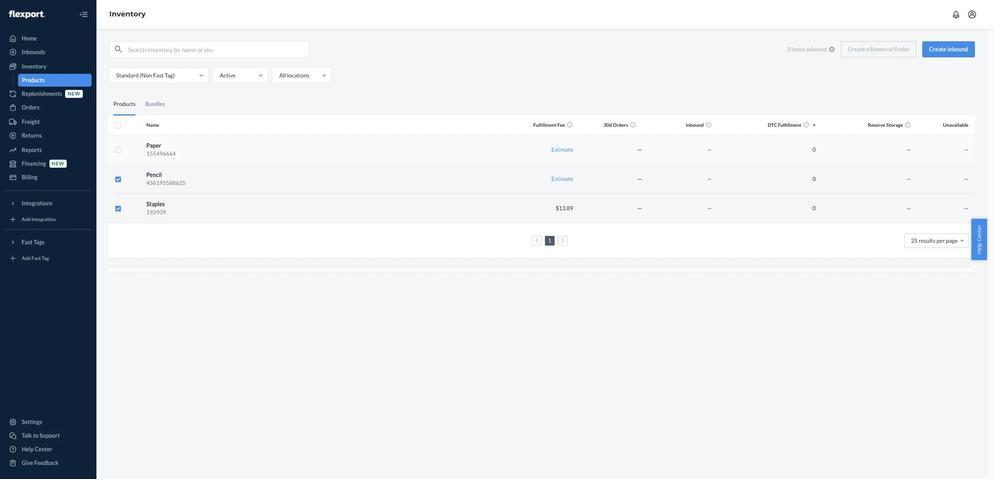 Task type: locate. For each thing, give the bounding box(es) containing it.
add
[[22, 217, 31, 223], [22, 256, 31, 262]]

estimate link for 456195588625
[[552, 175, 573, 182]]

check square image down square image
[[115, 176, 121, 183]]

1 vertical spatial new
[[52, 161, 64, 167]]

1 horizontal spatial orders
[[613, 122, 628, 128]]

help right page
[[976, 243, 983, 255]]

all locations
[[279, 72, 309, 79]]

0 vertical spatial help
[[976, 243, 983, 255]]

1 horizontal spatial help center
[[976, 225, 983, 255]]

give feedback
[[22, 460, 58, 467]]

fast left the tags
[[22, 239, 32, 246]]

1 horizontal spatial new
[[68, 91, 80, 97]]

add fast tag
[[22, 256, 49, 262]]

0 vertical spatial help center
[[976, 225, 983, 255]]

square image
[[115, 122, 121, 129]]

fast left tag
[[32, 256, 41, 262]]

1 0 from the top
[[813, 146, 816, 153]]

1 estimate link from the top
[[552, 146, 573, 153]]

1 vertical spatial fast
[[22, 239, 32, 246]]

1 vertical spatial 0
[[813, 175, 816, 182]]

1 vertical spatial add
[[22, 256, 31, 262]]

inventory inside inventory link
[[22, 63, 46, 70]]

add for add fast tag
[[22, 256, 31, 262]]

3 ― from the top
[[637, 205, 643, 212]]

1 estimate from the top
[[552, 146, 573, 153]]

456195588625
[[146, 179, 186, 186]]

new down products link
[[68, 91, 80, 97]]

0 horizontal spatial orders
[[22, 104, 39, 111]]

products link
[[18, 74, 92, 87]]

― for 456195588625
[[637, 175, 643, 182]]

products
[[22, 77, 45, 84], [113, 100, 136, 107]]

fast
[[153, 72, 164, 79], [22, 239, 32, 246], [32, 256, 41, 262]]

1 vertical spatial estimate link
[[552, 175, 573, 182]]

chevron left image
[[535, 238, 539, 244]]

25 results per page option
[[911, 237, 958, 244]]

2 0 from the top
[[813, 175, 816, 182]]

create
[[929, 46, 946, 53]]

returns link
[[5, 129, 92, 142]]

check square image for 192939
[[115, 206, 121, 212]]

give feedback button
[[5, 457, 92, 470]]

1 horizontal spatial fulfillment
[[778, 122, 801, 128]]

locations
[[287, 72, 309, 79]]

open account menu image
[[968, 10, 977, 19]]

1 vertical spatial check square image
[[115, 206, 121, 212]]

help
[[976, 243, 983, 255], [22, 447, 34, 453]]

1 horizontal spatial help
[[976, 243, 983, 255]]

fast tags button
[[5, 236, 92, 249]]

help up give
[[22, 447, 34, 453]]

estimate
[[552, 146, 573, 153], [552, 175, 573, 182]]

home
[[22, 35, 37, 42]]

0 horizontal spatial center
[[35, 447, 52, 453]]

selected
[[806, 46, 827, 53]]

add inside add integration link
[[22, 217, 31, 223]]

0 vertical spatial inventory
[[109, 10, 146, 19]]

2 ― from the top
[[637, 175, 643, 182]]

$13.89
[[556, 205, 573, 212]]

fast tags
[[22, 239, 45, 246]]

square image
[[115, 147, 121, 154]]

0 vertical spatial estimate
[[552, 146, 573, 153]]

0 vertical spatial new
[[68, 91, 80, 97]]

2 add from the top
[[22, 256, 31, 262]]

0
[[813, 146, 816, 153], [813, 175, 816, 182], [813, 205, 816, 212]]

2 vertical spatial ―
[[637, 205, 643, 212]]

0 horizontal spatial new
[[52, 161, 64, 167]]

0 vertical spatial estimate link
[[552, 146, 573, 153]]

0 vertical spatial center
[[976, 225, 983, 242]]

1 vertical spatial inventory
[[22, 63, 46, 70]]

0 horizontal spatial inventory
[[22, 63, 46, 70]]

0 horizontal spatial products
[[22, 77, 45, 84]]

estimate link up $13.89
[[552, 175, 573, 182]]

help center right page
[[976, 225, 983, 255]]

reserve
[[868, 122, 886, 128]]

help center down to
[[22, 447, 52, 453]]

add inside add fast tag link
[[22, 256, 31, 262]]

orders up freight in the left of the page
[[22, 104, 39, 111]]

billing
[[22, 174, 38, 181]]

30d orders
[[604, 122, 628, 128]]

0 horizontal spatial fulfillment
[[533, 122, 557, 128]]

2 estimate link from the top
[[552, 175, 573, 182]]

1 vertical spatial ―
[[637, 175, 643, 182]]

financing
[[22, 160, 46, 167]]

talk to support
[[22, 433, 60, 440]]

standard
[[116, 72, 139, 79]]

fast left tag)
[[153, 72, 164, 79]]

estimate link down fee
[[552, 146, 573, 153]]

orders link
[[5, 101, 92, 114]]

center inside the help center link
[[35, 447, 52, 453]]

1 vertical spatial estimate
[[552, 175, 573, 182]]

0 vertical spatial inventory link
[[109, 10, 146, 19]]

1 vertical spatial orders
[[613, 122, 628, 128]]

active
[[220, 72, 236, 79]]

1 horizontal spatial products
[[113, 100, 136, 107]]

new
[[68, 91, 80, 97], [52, 161, 64, 167]]

2 vertical spatial 0
[[813, 205, 816, 212]]

fulfillment
[[533, 122, 557, 128], [778, 122, 801, 128]]

help center inside button
[[976, 225, 983, 255]]

0 vertical spatial ―
[[637, 146, 643, 153]]

settings link
[[5, 416, 92, 429]]

estimate up $13.89
[[552, 175, 573, 182]]

center right page
[[976, 225, 983, 242]]

add integration
[[22, 217, 56, 223]]

0 vertical spatial add
[[22, 217, 31, 223]]

1 horizontal spatial center
[[976, 225, 983, 242]]

3 0 from the top
[[813, 205, 816, 212]]

inventory
[[109, 10, 146, 19], [22, 63, 46, 70]]

integration
[[32, 217, 56, 223]]

fulfillment right dtc
[[778, 122, 801, 128]]

0 vertical spatial products
[[22, 77, 45, 84]]

new down reports link
[[52, 161, 64, 167]]

dtc fulfillment
[[768, 122, 801, 128]]

products up replenishments
[[22, 77, 45, 84]]

estimate for 155496664
[[552, 146, 573, 153]]

estimate down fee
[[552, 146, 573, 153]]

center
[[976, 225, 983, 242], [35, 447, 52, 453]]

to
[[33, 433, 38, 440]]

―
[[637, 146, 643, 153], [637, 175, 643, 182], [637, 205, 643, 212]]

estimate link
[[552, 146, 573, 153], [552, 175, 573, 182]]

—
[[707, 146, 712, 153], [907, 146, 911, 153], [964, 146, 969, 153], [707, 175, 712, 182], [907, 175, 911, 182], [964, 175, 969, 182], [707, 205, 712, 212], [907, 205, 911, 212], [964, 205, 969, 212]]

help center
[[976, 225, 983, 255], [22, 447, 52, 453]]

0 horizontal spatial help center
[[22, 447, 52, 453]]

2 estimate from the top
[[552, 175, 573, 182]]

2 check square image from the top
[[115, 206, 121, 212]]

155496664
[[146, 150, 176, 157]]

add down fast tags
[[22, 256, 31, 262]]

orders
[[22, 104, 39, 111], [613, 122, 628, 128]]

items
[[792, 46, 805, 53]]

check square image left staples
[[115, 206, 121, 212]]

0 horizontal spatial help
[[22, 447, 34, 453]]

1 vertical spatial center
[[35, 447, 52, 453]]

results
[[919, 237, 936, 244]]

1 vertical spatial inventory link
[[5, 60, 92, 73]]

tags
[[34, 239, 45, 246]]

products up square icon
[[113, 100, 136, 107]]

1 vertical spatial help center
[[22, 447, 52, 453]]

fulfillment left fee
[[533, 122, 557, 128]]

orders right the 30d
[[613, 122, 628, 128]]

inventory link
[[109, 10, 146, 19], [5, 60, 92, 73]]

1 add from the top
[[22, 217, 31, 223]]

center down talk to support
[[35, 447, 52, 453]]

add left integration
[[22, 217, 31, 223]]

1 vertical spatial help
[[22, 447, 34, 453]]

check square image
[[115, 176, 121, 183], [115, 206, 121, 212]]

25
[[911, 237, 918, 244]]

flexport logo image
[[9, 10, 45, 18]]

2 items selected
[[787, 46, 827, 53]]

0 vertical spatial 0
[[813, 146, 816, 153]]

1 check square image from the top
[[115, 176, 121, 183]]

0 vertical spatial check square image
[[115, 176, 121, 183]]

estimate link for 155496664
[[552, 146, 573, 153]]

1 ― from the top
[[637, 146, 643, 153]]

fulfillment fee
[[533, 122, 565, 128]]

new for replenishments
[[68, 91, 80, 97]]

help center link
[[5, 444, 92, 457]]



Task type: describe. For each thing, give the bounding box(es) containing it.
30d
[[604, 122, 612, 128]]

standard (non fast tag)
[[116, 72, 175, 79]]

― for 155496664
[[637, 146, 643, 153]]

fee
[[558, 122, 565, 128]]

billing link
[[5, 171, 92, 184]]

dtc
[[768, 122, 777, 128]]

0 for 192939
[[813, 205, 816, 212]]

products inside products link
[[22, 77, 45, 84]]

bundles
[[145, 100, 165, 107]]

storage
[[887, 122, 903, 128]]

times circle image
[[829, 47, 835, 52]]

inbound
[[948, 46, 968, 53]]

center inside help center button
[[976, 225, 983, 242]]

estimate for 456195588625
[[552, 175, 573, 182]]

1 horizontal spatial inventory link
[[109, 10, 146, 19]]

0 vertical spatial fast
[[153, 72, 164, 79]]

0 for 155496664
[[813, 146, 816, 153]]

name
[[146, 122, 159, 128]]

home link
[[5, 32, 92, 45]]

add fast tag link
[[5, 252, 92, 265]]

per
[[937, 237, 945, 244]]

pencil 456195588625
[[146, 171, 186, 186]]

0 horizontal spatial inventory link
[[5, 60, 92, 73]]

help inside button
[[976, 243, 983, 255]]

returns
[[22, 132, 42, 139]]

freight link
[[5, 116, 92, 129]]

create inbound button
[[922, 41, 975, 57]]

close navigation image
[[79, 10, 88, 19]]

chevron right image
[[561, 238, 564, 244]]

― for 192939
[[637, 205, 643, 212]]

new for financing
[[52, 161, 64, 167]]

page
[[946, 237, 958, 244]]

all
[[279, 72, 286, 79]]

25 results per page
[[911, 237, 958, 244]]

integrations button
[[5, 197, 92, 210]]

2 vertical spatial fast
[[32, 256, 41, 262]]

tag
[[42, 256, 49, 262]]

inbound
[[686, 122, 704, 128]]

help center button
[[972, 219, 987, 261]]

staples
[[146, 201, 165, 208]]

talk
[[22, 433, 32, 440]]

reserve storage
[[868, 122, 903, 128]]

tag)
[[165, 72, 175, 79]]

paper 155496664
[[146, 142, 176, 157]]

2 fulfillment from the left
[[778, 122, 801, 128]]

2
[[787, 46, 791, 53]]

1 fulfillment from the left
[[533, 122, 557, 128]]

0 for 456195588625
[[813, 175, 816, 182]]

fast inside 'dropdown button'
[[22, 239, 32, 246]]

unavailable
[[943, 122, 969, 128]]

192939
[[146, 209, 166, 216]]

check square image for 456195588625
[[115, 176, 121, 183]]

freight
[[22, 119, 40, 125]]

create inbound
[[929, 46, 968, 53]]

open notifications image
[[951, 10, 961, 19]]

1 vertical spatial products
[[113, 100, 136, 107]]

paper
[[146, 142, 161, 149]]

give
[[22, 460, 33, 467]]

integrations
[[22, 200, 52, 207]]

Search inventory by name or sku text field
[[128, 41, 309, 57]]

add for add integration
[[22, 217, 31, 223]]

settings
[[22, 419, 42, 426]]

talk to support button
[[5, 430, 92, 443]]

feedback
[[34, 460, 58, 467]]

1
[[548, 237, 552, 244]]

reports link
[[5, 144, 92, 157]]

inbounds
[[22, 49, 45, 55]]

reports
[[22, 147, 42, 154]]

(non
[[140, 72, 152, 79]]

staples 192939
[[146, 201, 166, 216]]

add integration link
[[5, 213, 92, 226]]

pencil
[[146, 171, 162, 178]]

1 horizontal spatial inventory
[[109, 10, 146, 19]]

replenishments
[[22, 90, 62, 97]]

support
[[39, 433, 60, 440]]

inbounds link
[[5, 46, 92, 59]]

1 link
[[547, 237, 553, 244]]

0 vertical spatial orders
[[22, 104, 39, 111]]



Task type: vqa. For each thing, say whether or not it's contained in the screenshot.
location
no



